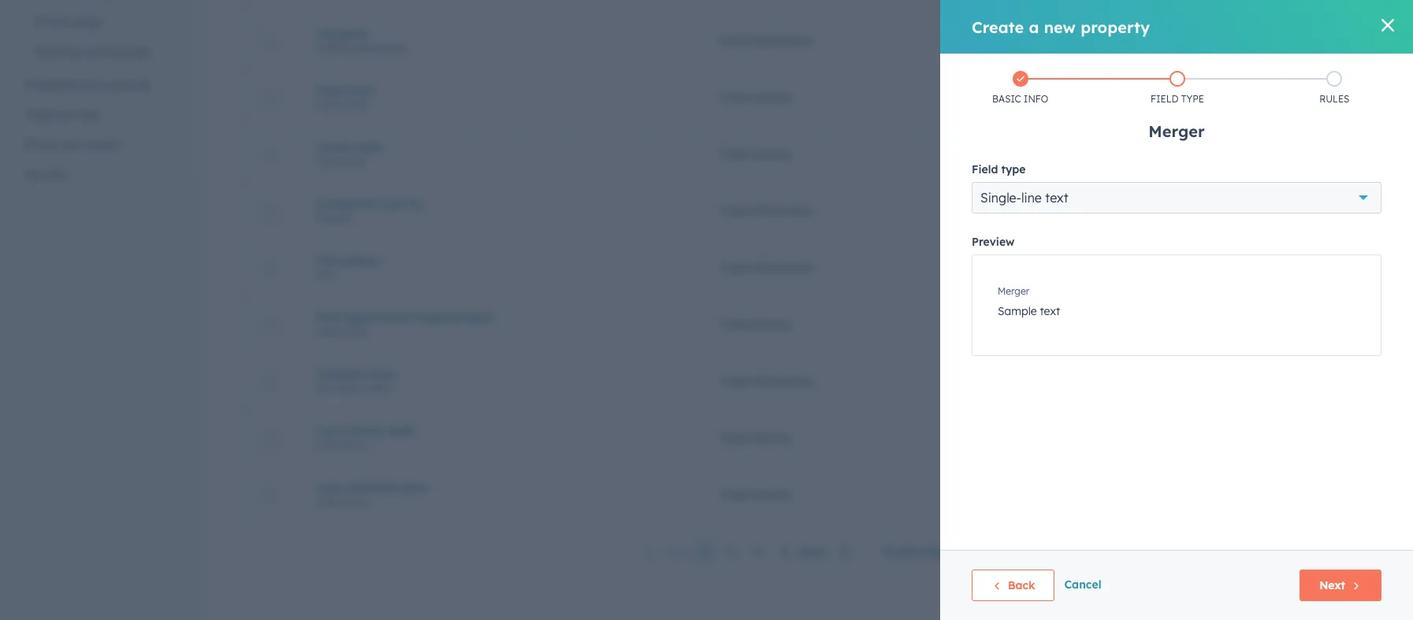Task type: vqa. For each thing, say whether or not it's contained in the screenshot.
tools to the middle
no



Task type: describe. For each thing, give the bounding box(es) containing it.
per
[[899, 545, 918, 559]]

date inside close date date picker
[[317, 98, 338, 110]]

user
[[381, 197, 404, 211]]

downloads
[[93, 78, 150, 92]]

ticket for category
[[719, 34, 750, 48]]

security link
[[16, 160, 165, 190]]

dropdown
[[317, 382, 363, 394]]

0 for picker
[[1338, 90, 1344, 104]]

&
[[66, 138, 74, 152]]

next button
[[794, 543, 860, 564]]

activity for last activity date
[[753, 431, 792, 445]]

close date date picker
[[317, 83, 375, 110]]

page
[[921, 545, 949, 559]]

date inside last activity date date picker
[[317, 439, 338, 451]]

date inside create date date picker
[[357, 140, 382, 154]]

1 button
[[696, 543, 713, 563]]

apps
[[74, 15, 101, 29]]

2
[[728, 546, 734, 560]]

activity inside last activity date date picker
[[343, 424, 385, 438]]

2 file from the top
[[317, 268, 332, 280]]

marketplace downloads
[[25, 78, 150, 92]]

3 button
[[749, 543, 767, 563]]

email
[[35, 45, 64, 59]]

tracking code link
[[16, 100, 165, 130]]

10 per page
[[883, 545, 949, 559]]

ticket information for hubspot team
[[719, 374, 814, 388]]

1
[[702, 546, 708, 560]]

ticket for create date
[[719, 147, 750, 161]]

0 for id
[[1338, 204, 1344, 218]]

hubspot for create date
[[1019, 147, 1065, 161]]

picker inside last activity date date picker
[[341, 439, 368, 451]]

multiple
[[317, 41, 352, 53]]

last for last contacted date
[[317, 481, 340, 495]]

close
[[317, 83, 346, 97]]

marketplace
[[25, 78, 90, 92]]

created by user id number
[[317, 197, 422, 224]]

ticket for hubspot team
[[719, 374, 750, 388]]

category
[[317, 26, 368, 41]]

date inside last activity date date picker
[[389, 424, 414, 438]]

tab panel containing category
[[229, 0, 1377, 580]]

contacted
[[343, 481, 399, 495]]

last for last activity date
[[317, 424, 340, 438]]

ticket activity for create date
[[719, 147, 792, 161]]

date inside last contacted date date picker
[[402, 481, 427, 495]]

select
[[365, 382, 391, 394]]

picker inside create date date picker
[[341, 155, 368, 167]]

code
[[72, 108, 100, 122]]

ticket for first agent email response date
[[719, 317, 750, 332]]

private apps
[[35, 15, 101, 29]]

ticket for close date
[[719, 90, 750, 104]]

ticket information for created by user id
[[719, 204, 814, 218]]

ticket for created by user id
[[719, 204, 750, 218]]

ticket for file upload
[[719, 261, 750, 275]]

created by user id button
[[317, 197, 681, 211]]

response
[[414, 310, 464, 324]]

create
[[317, 140, 353, 154]]

activity for close date
[[753, 90, 792, 104]]

id
[[408, 197, 422, 211]]

team
[[368, 367, 397, 381]]



Task type: locate. For each thing, give the bounding box(es) containing it.
picker inside last contacted date date picker
[[341, 496, 368, 507]]

date inside create date date picker
[[317, 155, 338, 167]]

information for category
[[753, 34, 814, 48]]

4 information from the top
[[753, 374, 814, 388]]

4 ticket from the top
[[719, 204, 750, 218]]

5 date from the top
[[317, 496, 338, 507]]

date
[[317, 98, 338, 110], [317, 155, 338, 167], [317, 325, 338, 337], [317, 439, 338, 451], [317, 496, 338, 507]]

1 ticket information from the top
[[719, 34, 814, 48]]

first agent email response date date picker
[[317, 310, 492, 337]]

hubspot
[[1019, 34, 1065, 48], [1019, 90, 1065, 104], [1019, 147, 1065, 161], [1019, 204, 1065, 218], [1019, 317, 1065, 332], [317, 367, 365, 381]]

ticket activity for close date
[[719, 90, 792, 104]]

file left upload
[[317, 254, 336, 268]]

2 picker from the top
[[341, 155, 368, 167]]

0
[[1338, 34, 1344, 48], [1338, 90, 1344, 104], [1338, 204, 1344, 218]]

created
[[317, 197, 360, 211]]

checkboxes
[[354, 41, 406, 53]]

picker down create
[[341, 155, 368, 167]]

by
[[364, 197, 377, 211]]

first agent email response date button
[[317, 310, 681, 324]]

activity
[[753, 90, 792, 104], [753, 147, 792, 161], [753, 317, 792, 332], [343, 424, 385, 438], [753, 431, 792, 445], [753, 488, 792, 502]]

email service provider
[[35, 45, 151, 59]]

information for created by user id
[[753, 204, 814, 218]]

hubspot inside hubspot team dropdown select
[[317, 367, 365, 381]]

2 last from the top
[[317, 481, 340, 495]]

5 ticket from the top
[[719, 261, 750, 275]]

email
[[380, 310, 411, 324]]

ticket activity for last activity date
[[719, 431, 792, 445]]

file up first
[[317, 268, 332, 280]]

1 last from the top
[[317, 424, 340, 438]]

hubspot team button
[[317, 367, 681, 381]]

security
[[25, 168, 68, 182]]

consent
[[77, 138, 120, 152]]

hubspot for category
[[1019, 34, 1065, 48]]

prev button
[[636, 543, 696, 564]]

3 0 from the top
[[1338, 204, 1344, 218]]

3 picker from the top
[[341, 325, 368, 337]]

0 vertical spatial file
[[317, 254, 336, 268]]

picker
[[341, 98, 368, 110], [341, 155, 368, 167], [341, 325, 368, 337], [341, 439, 368, 451], [341, 496, 368, 507]]

ticket activity
[[719, 90, 792, 104], [719, 147, 792, 161], [719, 317, 792, 332], [719, 431, 792, 445], [719, 488, 792, 502]]

activity for last contacted date
[[753, 488, 792, 502]]

last contacted date date picker
[[317, 481, 427, 507]]

hubspot for first agent email response date
[[1019, 317, 1065, 332]]

hubspot for close date
[[1019, 90, 1065, 104]]

prev
[[666, 546, 691, 560]]

picker down close
[[341, 98, 368, 110]]

3 ticket from the top
[[719, 147, 750, 161]]

8 ticket from the top
[[719, 431, 750, 445]]

ticket information
[[719, 34, 814, 48], [719, 204, 814, 218], [719, 261, 814, 275], [719, 374, 814, 388]]

activity for first agent email response date
[[753, 317, 792, 332]]

5 ticket activity from the top
[[719, 488, 792, 502]]

ticket information for category
[[719, 34, 814, 48]]

picker up "contacted"
[[341, 439, 368, 451]]

date inside last contacted date date picker
[[317, 496, 338, 507]]

ticket activity for first agent email response date
[[719, 317, 792, 332]]

2 vertical spatial 0
[[1338, 204, 1344, 218]]

next
[[800, 546, 826, 560]]

private apps link
[[16, 7, 165, 37]]

1 information from the top
[[753, 34, 814, 48]]

category multiple checkboxes
[[317, 26, 406, 53]]

last activity date date picker
[[317, 424, 414, 451]]

date inside close date date picker
[[350, 83, 375, 97]]

date down first
[[317, 325, 338, 337]]

email service provider link
[[16, 37, 165, 67]]

date right create
[[357, 140, 382, 154]]

date right close
[[350, 83, 375, 97]]

last
[[317, 424, 340, 438], [317, 481, 340, 495]]

3 ticket information from the top
[[719, 261, 814, 275]]

information for hubspot team
[[753, 374, 814, 388]]

last down dropdown
[[317, 424, 340, 438]]

date down dropdown
[[317, 439, 338, 451]]

picker down agent
[[341, 325, 368, 337]]

ticket information for file upload
[[719, 261, 814, 275]]

last inside last contacted date date picker
[[317, 481, 340, 495]]

ticket
[[719, 34, 750, 48], [719, 90, 750, 104], [719, 147, 750, 161], [719, 204, 750, 218], [719, 261, 750, 275], [719, 317, 750, 332], [719, 374, 750, 388], [719, 431, 750, 445], [719, 488, 750, 502]]

9 ticket from the top
[[719, 488, 750, 502]]

hubspot for created by user id
[[1019, 204, 1065, 218]]

agent
[[345, 310, 377, 324]]

ticket activity for last contacted date
[[719, 488, 792, 502]]

upload
[[340, 254, 378, 268]]

date down select
[[389, 424, 414, 438]]

3 ticket activity from the top
[[719, 317, 792, 332]]

ticket for last activity date
[[719, 431, 750, 445]]

close date button
[[317, 83, 681, 97]]

6 ticket from the top
[[719, 317, 750, 332]]

1 date from the top
[[317, 98, 338, 110]]

number
[[317, 212, 353, 224]]

category button
[[317, 26, 681, 41]]

date right "contacted"
[[402, 481, 427, 495]]

hubspot team dropdown select
[[317, 367, 397, 394]]

privacy & consent link
[[16, 130, 165, 160]]

date inside "first agent email response date date picker"
[[467, 310, 492, 324]]

1 ticket from the top
[[719, 34, 750, 48]]

date down close
[[317, 98, 338, 110]]

date
[[350, 83, 375, 97], [357, 140, 382, 154], [467, 310, 492, 324], [389, 424, 414, 438], [402, 481, 427, 495]]

5 picker from the top
[[341, 496, 368, 507]]

last left "contacted"
[[317, 481, 340, 495]]

3
[[755, 546, 761, 560]]

picker inside "first agent email response date date picker"
[[341, 325, 368, 337]]

7 ticket from the top
[[719, 374, 750, 388]]

create date date picker
[[317, 140, 382, 167]]

file
[[317, 254, 336, 268], [317, 268, 332, 280]]

4 ticket activity from the top
[[719, 431, 792, 445]]

picker inside close date date picker
[[341, 98, 368, 110]]

4 ticket information from the top
[[719, 374, 814, 388]]

last contacted date button
[[317, 481, 681, 495]]

create date button
[[317, 140, 681, 154]]

first
[[317, 310, 341, 324]]

privacy
[[25, 138, 63, 152]]

2 0 from the top
[[1338, 90, 1344, 104]]

activity for create date
[[753, 147, 792, 161]]

0 vertical spatial 0
[[1338, 34, 1344, 48]]

1 picker from the top
[[341, 98, 368, 110]]

2 information from the top
[[753, 204, 814, 218]]

1 0 from the top
[[1338, 34, 1344, 48]]

2 ticket information from the top
[[719, 204, 814, 218]]

information for file upload
[[753, 261, 814, 275]]

0 vertical spatial last
[[317, 424, 340, 438]]

3 date from the top
[[317, 325, 338, 337]]

4 picker from the top
[[341, 439, 368, 451]]

picker down "contacted"
[[341, 496, 368, 507]]

last inside last activity date date picker
[[317, 424, 340, 438]]

pagination navigation
[[636, 543, 860, 564]]

1 file from the top
[[317, 254, 336, 268]]

tracking
[[25, 108, 69, 122]]

1 vertical spatial file
[[317, 268, 332, 280]]

information
[[753, 34, 814, 48], [753, 204, 814, 218], [753, 261, 814, 275], [753, 374, 814, 388]]

date down last activity date date picker
[[317, 496, 338, 507]]

file upload button
[[317, 254, 681, 268]]

file upload file
[[317, 254, 378, 280]]

4 date from the top
[[317, 439, 338, 451]]

2 date from the top
[[317, 155, 338, 167]]

2 button
[[723, 543, 740, 563]]

4 button
[[776, 543, 794, 563]]

1 vertical spatial 0
[[1338, 90, 1344, 104]]

service
[[67, 45, 105, 59]]

2 ticket from the top
[[719, 90, 750, 104]]

provider
[[108, 45, 151, 59]]

2 ticket activity from the top
[[719, 147, 792, 161]]

privacy & consent
[[25, 138, 120, 152]]

1 ticket activity from the top
[[719, 90, 792, 104]]

marketplace downloads link
[[16, 70, 165, 100]]

last activity date button
[[317, 424, 681, 438]]

10 per page button
[[872, 536, 970, 568]]

4
[[782, 546, 789, 560]]

tracking code
[[25, 108, 100, 122]]

tab panel
[[229, 0, 1377, 580]]

1 vertical spatial last
[[317, 481, 340, 495]]

10
[[883, 545, 896, 559]]

date inside "first agent email response date date picker"
[[317, 325, 338, 337]]

private
[[35, 15, 71, 29]]

3 information from the top
[[753, 261, 814, 275]]

ticket for last contacted date
[[719, 488, 750, 502]]

date right response
[[467, 310, 492, 324]]

date down create
[[317, 155, 338, 167]]



